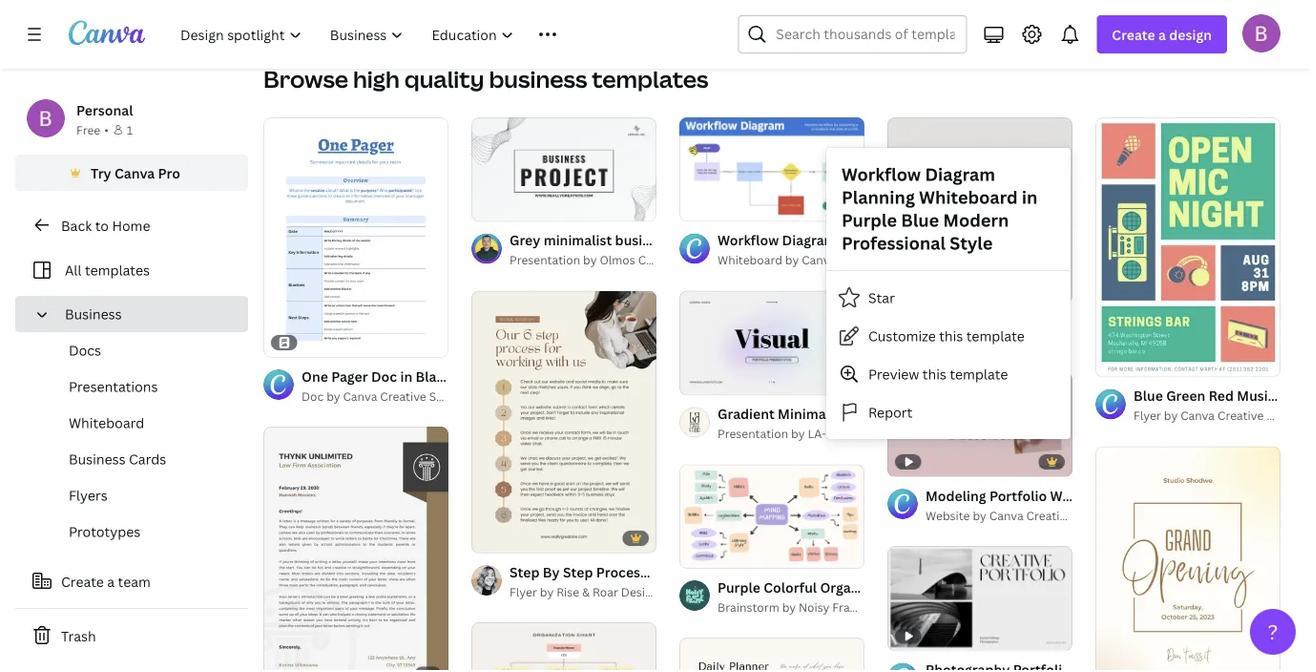 Task type: vqa. For each thing, say whether or not it's contained in the screenshot.
Search search field
yes



Task type: describe. For each thing, give the bounding box(es) containing it.
star
[[869, 289, 896, 307]]

1 items from the left
[[281, 16, 312, 32]]

prototypes
[[69, 523, 141, 541]]

create a team
[[61, 572, 151, 591]]

grey minimalist business project presentation image
[[472, 117, 657, 221]]

this for customize
[[940, 327, 964, 345]]

all
[[65, 261, 82, 279]]

style
[[950, 232, 993, 255]]

presentation for presentation by olmos carlos
[[510, 252, 581, 268]]

template for customize this template
[[967, 327, 1025, 345]]

1 for 1 of 14
[[485, 199, 491, 212]]

brainstorm by noisy frame link
[[718, 598, 867, 617]]

•
[[104, 122, 109, 137]]

porto
[[826, 426, 857, 441]]

whiteboard by canva creative studio
[[718, 252, 925, 268]]

creative for flyer by canva creative studio
[[1218, 408, 1265, 424]]

flyer by rise & roar design
[[510, 584, 659, 600]]

flyer for flyer by canva creative studio
[[1134, 408, 1162, 424]]

1 for 1
[[127, 122, 133, 137]]

doc
[[302, 388, 324, 404]]

business for business card by noelle
[[926, 334, 975, 349]]

doc by canva creative studio
[[302, 388, 466, 404]]

cards
[[129, 450, 166, 468]]

website
[[926, 508, 971, 523]]

high
[[353, 63, 400, 95]]

create a design button
[[1097, 15, 1228, 53]]

whiteboard by canva creative studio link
[[718, 251, 925, 270]]

flyers link
[[31, 477, 248, 514]]

2 30 from the left
[[961, 16, 976, 32]]

back to home link
[[15, 206, 248, 244]]

one pager doc in black and white blue light blue classic professional style image
[[264, 117, 449, 357]]

back
[[61, 216, 92, 234]]

1 horizontal spatial templates
[[592, 63, 709, 95]]

free •
[[76, 122, 109, 137]]

?
[[1269, 618, 1279, 645]]

canva inside button
[[115, 164, 155, 182]]

of for presentation by la-porto co
[[702, 374, 716, 386]]

business card by noelle
[[926, 334, 1059, 349]]

1 for 1 of 16
[[693, 374, 699, 386]]

olmos
[[600, 252, 636, 268]]

studio for whiteboard by canva creative studio
[[888, 252, 925, 268]]

create a design
[[1113, 25, 1213, 43]]

try canva pro
[[91, 164, 180, 182]]

whiteboard for whiteboard by canva creative studio
[[718, 252, 783, 268]]

la-
[[808, 426, 826, 441]]

trash
[[61, 627, 96, 645]]

prototypes link
[[31, 514, 248, 550]]

blue
[[902, 209, 940, 232]]

creative for doc by canva creative studio
[[380, 388, 427, 404]]

modern
[[944, 209, 1010, 232]]

1 30 items from the left
[[264, 16, 312, 32]]

2 items from the left
[[979, 16, 1010, 32]]

workflow diagram planning whiteboard in purple blue modern professional style
[[842, 163, 1038, 255]]

frame
[[833, 599, 867, 615]]

blue green red music icons open mic night flyer image
[[1096, 118, 1281, 377]]

presentation for presentation by la-porto co
[[718, 426, 789, 441]]

all templates
[[65, 261, 150, 279]]

presentations link
[[31, 369, 248, 405]]

business card by noelle link
[[926, 332, 1073, 351]]

try canva pro button
[[15, 155, 248, 191]]

quality
[[405, 63, 485, 95]]

studio for doc by canva creative studio
[[429, 388, 466, 404]]

business
[[489, 63, 588, 95]]

website by canva creative studio
[[926, 508, 1112, 523]]

flyer by rise & roar design link
[[510, 582, 659, 602]]

bob builder image
[[1243, 14, 1281, 52]]

1 of 14
[[485, 199, 522, 212]]

by for brainstorm by noisy frame
[[783, 599, 796, 615]]

brainstorm by noisy frame
[[718, 599, 867, 615]]

try
[[91, 164, 111, 182]]

browse high quality business templates
[[264, 63, 709, 95]]

by for presentation by olmos carlos
[[583, 252, 597, 268]]

presentation by olmos carlos link
[[510, 251, 674, 270]]

free
[[76, 122, 100, 137]]

docs link
[[31, 332, 248, 369]]

by for flyer by rise & roar design
[[540, 584, 554, 600]]

home
[[112, 216, 150, 234]]

card
[[978, 334, 1004, 349]]

canva for doc by canva creative studio
[[343, 388, 377, 404]]

preview this template
[[869, 365, 1009, 383]]

1 of 16
[[693, 374, 731, 386]]

report
[[869, 403, 913, 421]]

carlos
[[638, 252, 674, 268]]

whiteboard for whiteboard
[[69, 414, 144, 432]]

canva for flyer by canva creative studio
[[1181, 408, 1215, 424]]

canva for whiteboard by canva creative studio
[[802, 252, 836, 268]]

website by canva creative studio link
[[926, 506, 1112, 525]]

Search search field
[[777, 16, 955, 53]]

&
[[583, 584, 590, 600]]

design
[[621, 584, 659, 600]]

flyer by canva creative studio link
[[1134, 406, 1304, 425]]

2 30 items from the left
[[961, 16, 1010, 32]]

this for preview
[[923, 365, 947, 383]]

browse
[[264, 63, 349, 95]]

a for design
[[1159, 25, 1167, 43]]

noelle
[[1023, 334, 1059, 349]]

customize
[[869, 327, 936, 345]]

creative for website by canva creative studio
[[1027, 508, 1073, 523]]

noisy
[[799, 599, 830, 615]]

? button
[[1251, 609, 1297, 655]]



Task type: locate. For each thing, give the bounding box(es) containing it.
a for team
[[107, 572, 115, 591]]

by inside "business card by noelle" link
[[1007, 334, 1021, 349]]

business for business
[[65, 305, 122, 323]]

presentation by la-porto co
[[718, 426, 875, 441]]

0 horizontal spatial flyer
[[510, 584, 537, 600]]

2 vertical spatial business
[[69, 450, 126, 468]]

studio inside "website by canva creative studio" link
[[1076, 508, 1112, 523]]

0 vertical spatial templates
[[592, 63, 709, 95]]

by for presentation by la-porto co
[[792, 426, 805, 441]]

0 vertical spatial create
[[1113, 25, 1156, 43]]

16
[[719, 374, 731, 386]]

1 of 14 link
[[472, 117, 657, 221]]

30 items
[[264, 16, 312, 32], [961, 16, 1010, 32]]

flyer by canva creative studio
[[1134, 408, 1304, 424]]

1 horizontal spatial create
[[1113, 25, 1156, 43]]

by for whiteboard by canva creative studio
[[786, 252, 799, 268]]

of inside 1 of 14 link
[[493, 199, 508, 212]]

of left 14
[[493, 199, 508, 212]]

brainstorm
[[718, 599, 780, 615]]

gradient minimal portfolio proposal presentation image
[[680, 291, 865, 395]]

by inside brainstorm by noisy frame link
[[783, 599, 796, 615]]

rise
[[557, 584, 580, 600]]

this down star button
[[940, 327, 964, 345]]

step by step process for working with us services flyer image
[[472, 291, 657, 553]]

by inside doc by canva creative studio 'link'
[[327, 388, 340, 404]]

0 horizontal spatial 1
[[127, 122, 133, 137]]

14
[[510, 199, 522, 212]]

0 horizontal spatial a
[[107, 572, 115, 591]]

presentation
[[510, 252, 581, 268], [718, 426, 789, 441]]

by inside whiteboard by canva creative studio link
[[786, 252, 799, 268]]

workflow
[[842, 163, 921, 186]]

0 vertical spatial this
[[940, 327, 964, 345]]

business cards
[[69, 450, 166, 468]]

of for presentation by olmos carlos
[[493, 199, 508, 212]]

a left team
[[107, 572, 115, 591]]

1 horizontal spatial whiteboard
[[718, 252, 783, 268]]

whiteboard inside whiteboard link
[[69, 414, 144, 432]]

by inside flyer by canva creative studio link
[[1165, 408, 1178, 424]]

brown and gray minimalist law firm letterhead image
[[264, 427, 449, 670]]

1 vertical spatial templates
[[85, 261, 150, 279]]

diagram
[[925, 163, 996, 186]]

a inside button
[[107, 572, 115, 591]]

1 vertical spatial 1
[[485, 199, 491, 212]]

by for website by canva creative studio
[[973, 508, 987, 523]]

create left the design
[[1113, 25, 1156, 43]]

30
[[264, 16, 278, 32], [961, 16, 976, 32]]

0 vertical spatial whiteboard
[[920, 186, 1018, 209]]

whiteboard inside whiteboard by canva creative studio link
[[718, 252, 783, 268]]

this down customize this template
[[923, 365, 947, 383]]

flyer inside flyer by canva creative studio link
[[1134, 408, 1162, 424]]

1 of 16 link
[[680, 291, 865, 396]]

preview
[[869, 365, 920, 383]]

by
[[583, 252, 597, 268], [786, 252, 799, 268], [1007, 334, 1021, 349], [327, 388, 340, 404], [1165, 408, 1178, 424], [792, 426, 805, 441], [973, 508, 987, 523], [540, 584, 554, 600], [783, 599, 796, 615]]

workflow diagram planning whiteboard in purple blue modern professional style image
[[680, 117, 865, 221]]

beige minimalist daily planner image
[[680, 638, 865, 670]]

1 horizontal spatial presentation
[[718, 426, 789, 441]]

all templates link
[[27, 252, 237, 288]]

items
[[281, 16, 312, 32], [979, 16, 1010, 32]]

professional
[[842, 232, 946, 255]]

trash link
[[15, 617, 248, 655]]

presentation by la-porto co link
[[718, 424, 875, 443]]

whiteboard link
[[31, 405, 248, 441]]

1 horizontal spatial 30
[[961, 16, 976, 32]]

in
[[1022, 186, 1038, 209]]

a
[[1159, 25, 1167, 43], [107, 572, 115, 591]]

studio inside flyer by canva creative studio link
[[1267, 408, 1304, 424]]

1 vertical spatial template
[[950, 365, 1009, 383]]

create for create a team
[[61, 572, 104, 591]]

presentation down 14
[[510, 252, 581, 268]]

0 vertical spatial presentation
[[510, 252, 581, 268]]

of
[[493, 199, 508, 212], [702, 374, 716, 386]]

1 vertical spatial whiteboard
[[718, 252, 783, 268]]

1 vertical spatial of
[[702, 374, 716, 386]]

by for flyer by canva creative studio
[[1165, 408, 1178, 424]]

docs
[[69, 341, 101, 359]]

flyer for flyer by rise & roar design
[[510, 584, 537, 600]]

0 vertical spatial flyer
[[1134, 408, 1162, 424]]

purple
[[842, 209, 898, 232]]

create inside button
[[61, 572, 104, 591]]

presentations
[[69, 378, 158, 396]]

1 vertical spatial create
[[61, 572, 104, 591]]

studio inside whiteboard by canva creative studio link
[[888, 252, 925, 268]]

planning
[[842, 186, 916, 209]]

template inside the preview this template link
[[950, 365, 1009, 383]]

0 horizontal spatial whiteboard
[[69, 414, 144, 432]]

template for preview this template
[[950, 365, 1009, 383]]

business up flyers
[[69, 450, 126, 468]]

beige modern business organization chart graph image
[[472, 623, 657, 670]]

1 30 from the left
[[264, 16, 278, 32]]

whiteboard down presentations at the left
[[69, 414, 144, 432]]

0 horizontal spatial 30 items
[[264, 16, 312, 32]]

personal
[[76, 101, 133, 119]]

1 horizontal spatial 30 items
[[961, 16, 1010, 32]]

flyer inside "flyer by rise & roar design" link
[[510, 584, 537, 600]]

1 vertical spatial this
[[923, 365, 947, 383]]

studio inside doc by canva creative studio 'link'
[[429, 388, 466, 404]]

2 vertical spatial whiteboard
[[69, 414, 144, 432]]

1 horizontal spatial a
[[1159, 25, 1167, 43]]

1 vertical spatial a
[[107, 572, 115, 591]]

business up docs
[[65, 305, 122, 323]]

create for create a design
[[1113, 25, 1156, 43]]

customize this template
[[869, 327, 1025, 345]]

team
[[118, 572, 151, 591]]

presentation by olmos carlos
[[510, 252, 674, 268]]

canva for website by canva creative studio
[[990, 508, 1024, 523]]

roar
[[593, 584, 619, 600]]

beige modern promotion announcement grand opening flyer image
[[1096, 447, 1281, 670]]

whiteboard up gradient minimal portfolio proposal presentation image
[[718, 252, 783, 268]]

1 vertical spatial flyer
[[510, 584, 537, 600]]

0 horizontal spatial items
[[281, 16, 312, 32]]

create left team
[[61, 572, 104, 591]]

0 horizontal spatial presentation
[[510, 252, 581, 268]]

1 horizontal spatial items
[[979, 16, 1010, 32]]

by inside "website by canva creative studio" link
[[973, 508, 987, 523]]

2 horizontal spatial whiteboard
[[920, 186, 1018, 209]]

a inside dropdown button
[[1159, 25, 1167, 43]]

by for doc by canva creative studio
[[327, 388, 340, 404]]

1 vertical spatial business
[[926, 334, 975, 349]]

0 vertical spatial 1
[[127, 122, 133, 137]]

creative
[[839, 252, 886, 268], [380, 388, 427, 404], [1218, 408, 1265, 424], [1027, 508, 1073, 523]]

business cards link
[[31, 441, 248, 477]]

0 vertical spatial of
[[493, 199, 508, 212]]

business
[[65, 305, 122, 323], [926, 334, 975, 349], [69, 450, 126, 468]]

template inside 'customize this template' link
[[967, 327, 1025, 345]]

design
[[1170, 25, 1213, 43]]

doc by canva creative studio link
[[302, 387, 466, 406]]

star button
[[827, 279, 1071, 317]]

studio for website by canva creative studio
[[1076, 508, 1112, 523]]

to
[[95, 216, 109, 234]]

templates
[[592, 63, 709, 95], [85, 261, 150, 279]]

top level navigation element
[[168, 15, 693, 53], [168, 15, 693, 53]]

presentation down the 16
[[718, 426, 789, 441]]

back to home
[[61, 216, 150, 234]]

studio
[[888, 252, 925, 268], [429, 388, 466, 404], [1267, 408, 1304, 424], [1076, 508, 1112, 523]]

report button
[[827, 393, 1071, 432]]

pro
[[158, 164, 180, 182]]

business for business cards
[[69, 450, 126, 468]]

business up the preview this template link
[[926, 334, 975, 349]]

0 vertical spatial a
[[1159, 25, 1167, 43]]

create
[[1113, 25, 1156, 43], [61, 572, 104, 591]]

creative for whiteboard by canva creative studio
[[839, 252, 886, 268]]

0 horizontal spatial templates
[[85, 261, 150, 279]]

canva inside 'link'
[[343, 388, 377, 404]]

0 horizontal spatial 30
[[264, 16, 278, 32]]

0 horizontal spatial of
[[493, 199, 508, 212]]

1 horizontal spatial flyer
[[1134, 408, 1162, 424]]

template
[[967, 327, 1025, 345], [950, 365, 1009, 383]]

0 horizontal spatial create
[[61, 572, 104, 591]]

2 vertical spatial 1
[[693, 374, 699, 386]]

1 horizontal spatial of
[[702, 374, 716, 386]]

0 vertical spatial template
[[967, 327, 1025, 345]]

of left the 16
[[702, 374, 716, 386]]

flyers
[[69, 486, 108, 505]]

whiteboard up style
[[920, 186, 1018, 209]]

0 vertical spatial business
[[65, 305, 122, 323]]

1 left 14
[[485, 199, 491, 212]]

by inside "flyer by rise & roar design" link
[[540, 584, 554, 600]]

1 vertical spatial presentation
[[718, 426, 789, 441]]

studio for flyer by canva creative studio
[[1267, 408, 1304, 424]]

None search field
[[738, 15, 968, 53]]

purple colorful organic mind map brainstorm image
[[680, 464, 865, 568]]

1 left the 16
[[693, 374, 699, 386]]

1 horizontal spatial 1
[[485, 199, 491, 212]]

by inside presentation by olmos carlos link
[[583, 252, 597, 268]]

customize this template link
[[827, 317, 1071, 355]]

preview this template link
[[827, 355, 1071, 393]]

creative inside 'link'
[[380, 388, 427, 404]]

create inside dropdown button
[[1113, 25, 1156, 43]]

1 right •
[[127, 122, 133, 137]]

2 horizontal spatial 1
[[693, 374, 699, 386]]

1
[[127, 122, 133, 137], [485, 199, 491, 212], [693, 374, 699, 386]]

co
[[860, 426, 875, 441]]

by inside presentation by la-porto co link
[[792, 426, 805, 441]]

of inside 1 of 16 link
[[702, 374, 716, 386]]

a left the design
[[1159, 25, 1167, 43]]

whiteboard inside the workflow diagram planning whiteboard in purple blue modern professional style
[[920, 186, 1018, 209]]



